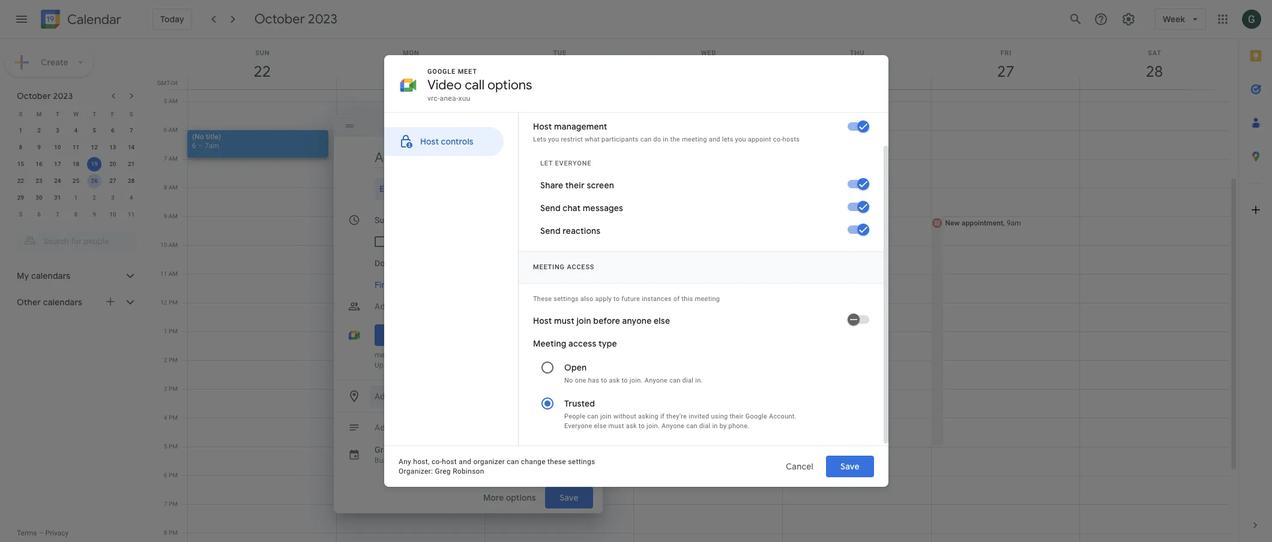 Task type: describe. For each thing, give the bounding box(es) containing it.
26
[[91, 178, 98, 184]]

8 pm
[[164, 530, 178, 537]]

9 for 9 am
[[164, 213, 167, 220]]

11 for 11 am
[[160, 271, 167, 277]]

20
[[109, 161, 116, 168]]

pm for 7 pm
[[169, 501, 178, 508]]

time
[[504, 237, 523, 247]]

w
[[73, 111, 79, 117]]

25 element
[[69, 174, 83, 189]]

to
[[385, 361, 392, 370]]

5 for 5 pm
[[164, 444, 167, 450]]

0 horizontal spatial 2023
[[53, 91, 73, 101]]

connections
[[427, 361, 466, 370]]

november 4 element
[[124, 191, 138, 205]]

1 new appointment , 9am from the left
[[797, 219, 873, 228]]

9 am
[[164, 213, 178, 220]]

– inside (no title) 6 – 7am
[[198, 142, 203, 150]]

17
[[54, 161, 61, 168]]

meet
[[452, 330, 473, 341]]

eastern
[[473, 237, 502, 247]]

0 vertical spatial october
[[254, 11, 305, 28]]

30 element
[[32, 191, 46, 205]]

meet.google.com/vrc-
[[375, 351, 445, 360]]

pm for 1 pm
[[169, 328, 178, 335]]

privacy
[[45, 530, 69, 538]]

7 am
[[164, 156, 178, 162]]

am for 9 am
[[169, 213, 178, 220]]

16 element
[[32, 157, 46, 172]]

10 for the november 10 element
[[109, 211, 116, 218]]

0 horizontal spatial 3
[[56, 127, 59, 134]]

8 am
[[164, 184, 178, 191]]

a
[[394, 280, 398, 291]]

am for 6 am
[[169, 127, 178, 133]]

28
[[128, 178, 135, 184]]

main drawer image
[[14, 12, 29, 26]]

row group containing 1
[[11, 122, 140, 223]]

find
[[375, 280, 392, 291]]

7 for 7 am
[[164, 156, 167, 162]]

october 2023 grid
[[11, 106, 140, 223]]

guest
[[407, 361, 425, 370]]

am for 5 am
[[169, 98, 178, 104]]

3 column header from the left
[[485, 39, 634, 89]]

30
[[36, 195, 42, 201]]

21 element
[[124, 157, 138, 172]]

1 column header from the left
[[187, 39, 337, 89]]

8 for 8 pm
[[164, 530, 167, 537]]

find a time
[[375, 280, 419, 291]]

november 2 element
[[87, 191, 102, 205]]

(no
[[192, 133, 204, 141]]

2 , from the left
[[1003, 219, 1005, 228]]

6 for "november 6" element
[[37, 211, 41, 218]]

10 for 10 element
[[54, 144, 61, 151]]

15
[[17, 161, 24, 168]]

24 element
[[50, 174, 65, 189]]

6 for 6 pm
[[164, 473, 167, 479]]

6 pm
[[164, 473, 178, 479]]

1 horizontal spatial october 2023
[[254, 11, 337, 28]]

7 for the november 7 element
[[56, 211, 59, 218]]

join
[[384, 330, 401, 341]]

new appointment button
[[484, 216, 626, 447]]

pm for 12 pm
[[169, 300, 178, 306]]

3 appointment from the left
[[962, 219, 1003, 228]]

2 s from the left
[[129, 111, 133, 117]]

row containing 15
[[11, 156, 140, 173]]

1 vertical spatial october
[[17, 91, 51, 101]]

privacy link
[[45, 530, 69, 538]]

appointment
[[503, 363, 545, 372]]

appointment 2 – 3pm
[[503, 363, 545, 381]]

row containing s
[[11, 106, 140, 122]]

– inside appointment 2 – 3pm
[[509, 372, 514, 381]]

5 pm
[[164, 444, 178, 450]]

5 am
[[164, 98, 178, 104]]

f
[[111, 111, 114, 117]]

calendar heading
[[65, 11, 121, 28]]

28 element
[[124, 174, 138, 189]]

10 for 10 am
[[160, 242, 167, 249]]

0 vertical spatial 1
[[19, 127, 22, 134]]

17 element
[[50, 157, 65, 172]]

19 cell
[[85, 156, 104, 173]]

(gmt-
[[425, 237, 448, 247]]

12 pm
[[160, 300, 178, 306]]

22
[[17, 178, 24, 184]]

november 11 element
[[124, 208, 138, 222]]

10 element
[[50, 140, 65, 155]]

25
[[73, 178, 79, 184]]

new inside 'button'
[[529, 237, 546, 247]]

1 for november 1 element
[[74, 195, 78, 201]]

1 , from the left
[[855, 219, 856, 228]]

7 up 14
[[130, 127, 133, 134]]

29 element
[[13, 191, 28, 205]]

8 for november 8 element
[[74, 211, 78, 218]]

calendar
[[67, 11, 121, 28]]

november 5 element
[[13, 208, 28, 222]]

14
[[128, 144, 135, 151]]

november 1 element
[[69, 191, 83, 205]]

pm for 4 pm
[[169, 415, 178, 421]]

13
[[109, 144, 116, 151]]

27 element
[[106, 174, 120, 189]]

november 10 element
[[106, 208, 120, 222]]

new inside button
[[499, 219, 514, 228]]

gmt-
[[157, 80, 171, 86]]

(no title) 6 – 7am
[[192, 133, 221, 150]]

new appointment
[[499, 219, 557, 228]]

13 element
[[106, 140, 120, 155]]



Task type: locate. For each thing, give the bounding box(es) containing it.
8 down '7 am'
[[164, 184, 167, 191]]

2 vertical spatial 4
[[164, 415, 167, 421]]

3 down 2 pm
[[164, 386, 167, 393]]

5 am from the top
[[169, 213, 178, 220]]

0 vertical spatial 10
[[54, 144, 61, 151]]

(gmt-04:00) eastern time - new york button
[[421, 231, 569, 253]]

anea-
[[445, 351, 463, 360]]

pm
[[169, 300, 178, 306], [169, 328, 178, 335], [169, 357, 178, 364], [169, 386, 178, 393], [169, 415, 178, 421], [169, 444, 178, 450], [169, 473, 178, 479], [169, 501, 178, 508], [169, 530, 178, 537]]

tab list
[[1239, 39, 1272, 509]]

11 inside "november 11" "element"
[[128, 211, 135, 218]]

Add title and time text field
[[375, 149, 593, 167]]

calendar element
[[38, 7, 121, 34]]

4 down 3 pm
[[164, 415, 167, 421]]

9 up 16
[[37, 144, 41, 151]]

york
[[548, 237, 565, 247]]

1 horizontal spatial 10
[[109, 211, 116, 218]]

2 down "26" element
[[93, 195, 96, 201]]

2 horizontal spatial 1
[[164, 328, 167, 335]]

1 9am from the left
[[858, 219, 873, 228]]

23
[[36, 178, 42, 184]]

2 horizontal spatial 10
[[160, 242, 167, 249]]

pm up 8 pm
[[169, 501, 178, 508]]

appointment
[[516, 219, 557, 228], [813, 219, 855, 228], [962, 219, 1003, 228]]

3 down "27" element
[[111, 195, 114, 201]]

4 down w
[[74, 127, 78, 134]]

7 column header from the left
[[1080, 39, 1229, 89]]

november 6 element
[[32, 208, 46, 222]]

5 down gmt-
[[164, 98, 167, 104]]

26 cell
[[85, 173, 104, 190]]

–
[[198, 142, 203, 150], [509, 372, 514, 381], [39, 530, 44, 538]]

am down 04
[[169, 98, 178, 104]]

31
[[54, 195, 61, 201]]

2 vertical spatial 3
[[164, 386, 167, 393]]

0 horizontal spatial t
[[56, 111, 59, 117]]

26 element
[[87, 174, 102, 189]]

pm down 3 pm
[[169, 415, 178, 421]]

9 for november 9 element
[[93, 211, 96, 218]]

21
[[128, 161, 135, 168]]

am for 10 am
[[169, 242, 178, 249]]

1 vertical spatial 1
[[74, 195, 78, 201]]

1 horizontal spatial 4
[[130, 195, 133, 201]]

1 horizontal spatial new appointment , 9am
[[945, 219, 1021, 228]]

appointment inside new appointment button
[[516, 219, 557, 228]]

1 vertical spatial 3
[[111, 195, 114, 201]]

22 element
[[13, 174, 28, 189]]

11 down 10 am
[[160, 271, 167, 277]]

1 s from the left
[[19, 111, 22, 117]]

2 vertical spatial –
[[39, 530, 44, 538]]

grid containing (no title)
[[154, 39, 1239, 543]]

2 up 3 pm
[[164, 357, 167, 364]]

4 down 28 element
[[130, 195, 133, 201]]

2 horizontal spatial 11
[[160, 271, 167, 277]]

3 row from the top
[[11, 139, 140, 156]]

8 for 8 am
[[164, 184, 167, 191]]

8 down 7 pm
[[164, 530, 167, 537]]

– down (no
[[198, 142, 203, 150]]

8 up 15
[[19, 144, 22, 151]]

29
[[17, 195, 24, 201]]

1 row from the top
[[11, 106, 140, 122]]

1 horizontal spatial ,
[[1003, 219, 1005, 228]]

2 pm
[[164, 357, 178, 364]]

3 am from the top
[[169, 156, 178, 162]]

row containing 1
[[11, 122, 140, 139]]

find a time button
[[370, 274, 423, 296]]

1 horizontal spatial appointment
[[813, 219, 855, 228]]

7 up 8 pm
[[164, 501, 167, 508]]

10
[[54, 144, 61, 151], [109, 211, 116, 218], [160, 242, 167, 249]]

am for 8 am
[[169, 184, 178, 191]]

-
[[525, 237, 527, 247]]

0 horizontal spatial october
[[17, 91, 51, 101]]

4 am from the top
[[169, 184, 178, 191]]

join with google meet
[[384, 330, 473, 341]]

8 down november 1 element
[[74, 211, 78, 218]]

column header
[[187, 39, 337, 89], [336, 39, 485, 89], [485, 39, 634, 89], [634, 39, 783, 89], [782, 39, 932, 89], [931, 39, 1080, 89], [1080, 39, 1229, 89]]

2 horizontal spatial –
[[509, 372, 514, 381]]

0 horizontal spatial ,
[[855, 219, 856, 228]]

1 vertical spatial –
[[509, 372, 514, 381]]

row containing 29
[[11, 190, 140, 207]]

11 am
[[160, 271, 178, 277]]

november 9 element
[[87, 208, 102, 222]]

1 vertical spatial october 2023
[[17, 91, 73, 101]]

11 for 11 element
[[73, 144, 79, 151]]

0 vertical spatial 12
[[91, 144, 98, 151]]

am down 9 am
[[169, 242, 178, 249]]

7 for 7 pm
[[164, 501, 167, 508]]

0 horizontal spatial 11
[[73, 144, 79, 151]]

1 horizontal spatial 9
[[93, 211, 96, 218]]

23 element
[[32, 174, 46, 189]]

11 down november 4 element
[[128, 211, 135, 218]]

row containing 8
[[11, 139, 140, 156]]

12 element
[[87, 140, 102, 155]]

,
[[855, 219, 856, 228], [1003, 219, 1005, 228]]

11 up 18
[[73, 144, 79, 151]]

pm up 2 pm
[[169, 328, 178, 335]]

12
[[91, 144, 98, 151], [160, 300, 167, 306]]

pm for 2 pm
[[169, 357, 178, 364]]

2 am from the top
[[169, 127, 178, 133]]

0 vertical spatial 2023
[[308, 11, 337, 28]]

1 appointment from the left
[[516, 219, 557, 228]]

pm up 1 pm
[[169, 300, 178, 306]]

19
[[91, 161, 98, 168]]

7 down '31' element
[[56, 211, 59, 218]]

1 horizontal spatial 3
[[111, 195, 114, 201]]

2 vertical spatial 11
[[160, 271, 167, 277]]

6 down (no
[[192, 142, 196, 150]]

6 inside (no title) 6 – 7am
[[192, 142, 196, 150]]

6 for 6 am
[[164, 127, 167, 133]]

4 for 4 pm
[[164, 415, 167, 421]]

0 horizontal spatial 12
[[91, 144, 98, 151]]

0 vertical spatial 11
[[73, 144, 79, 151]]

7 pm from the top
[[169, 473, 178, 479]]

10 up 17
[[54, 144, 61, 151]]

0 horizontal spatial s
[[19, 111, 22, 117]]

0 vertical spatial october 2023
[[254, 11, 337, 28]]

4
[[74, 127, 78, 134], [130, 195, 133, 201], [164, 415, 167, 421]]

0 horizontal spatial 9am
[[858, 219, 873, 228]]

1 horizontal spatial 1
[[74, 195, 78, 201]]

9 down november 2 "element"
[[93, 211, 96, 218]]

3 pm from the top
[[169, 357, 178, 364]]

– right terms link
[[39, 530, 44, 538]]

6 am
[[164, 127, 178, 133]]

7 am from the top
[[169, 271, 178, 277]]

1 horizontal spatial 9am
[[1007, 219, 1021, 228]]

0 horizontal spatial appointment
[[516, 219, 557, 228]]

terms
[[17, 530, 37, 538]]

24
[[54, 178, 61, 184]]

pm for 5 pm
[[169, 444, 178, 450]]

4 pm
[[164, 415, 178, 421]]

2 new appointment , 9am from the left
[[945, 219, 1021, 228]]

xuu
[[463, 351, 475, 360]]

m
[[36, 111, 42, 117]]

1 horizontal spatial 12
[[160, 300, 167, 306]]

am down '7 am'
[[169, 184, 178, 191]]

event button
[[375, 178, 407, 200]]

6 pm from the top
[[169, 444, 178, 450]]

0 vertical spatial 3
[[56, 127, 59, 134]]

5 down 4 pm
[[164, 444, 167, 450]]

today
[[160, 14, 184, 25]]

10 up 11 am
[[160, 242, 167, 249]]

october 2023
[[254, 11, 337, 28], [17, 91, 73, 101]]

(gmt-04:00) eastern time - new york
[[425, 237, 565, 247]]

18
[[73, 161, 79, 168]]

pm down 2 pm
[[169, 386, 178, 393]]

1 horizontal spatial s
[[129, 111, 133, 117]]

7 up '8 am'
[[164, 156, 167, 162]]

pm down 7 pm
[[169, 530, 178, 537]]

3 for 3 pm
[[164, 386, 167, 393]]

3
[[56, 127, 59, 134], [111, 195, 114, 201], [164, 386, 167, 393]]

5 for "november 5" element
[[19, 211, 22, 218]]

12 for 12 pm
[[160, 300, 167, 306]]

2 horizontal spatial 9
[[164, 213, 167, 220]]

12 up 19 at the left of the page
[[91, 144, 98, 151]]

12 down 11 am
[[160, 300, 167, 306]]

with
[[403, 330, 420, 341]]

0 horizontal spatial 4
[[74, 127, 78, 134]]

2 column header from the left
[[336, 39, 485, 89]]

04
[[171, 80, 178, 86]]

7am
[[205, 142, 219, 150]]

8
[[19, 144, 22, 151], [164, 184, 167, 191], [74, 211, 78, 218], [164, 530, 167, 537]]

5 for 5 am
[[164, 98, 167, 104]]

9 up 10 am
[[164, 213, 167, 220]]

am for 11 am
[[169, 271, 178, 277]]

0 vertical spatial 4
[[74, 127, 78, 134]]

row group
[[11, 122, 140, 223]]

title)
[[206, 133, 221, 141]]

1 for 1 pm
[[164, 328, 167, 335]]

meet.google.com/vrc-anea-xuu up to 100 guest connections
[[375, 351, 475, 370]]

11 element
[[69, 140, 83, 155]]

new
[[499, 219, 514, 228], [797, 219, 811, 228], [945, 219, 960, 228], [529, 237, 546, 247]]

2 appointment from the left
[[813, 219, 855, 228]]

terms link
[[17, 530, 37, 538]]

0 horizontal spatial october 2023
[[17, 91, 73, 101]]

1 vertical spatial 2023
[[53, 91, 73, 101]]

11 for "november 11" "element"
[[128, 211, 135, 218]]

2 inside "element"
[[93, 195, 96, 201]]

new appointment , 9am
[[797, 219, 873, 228], [945, 219, 1021, 228]]

2 vertical spatial 10
[[160, 242, 167, 249]]

4 column header from the left
[[634, 39, 783, 89]]

am up 12 pm
[[169, 271, 178, 277]]

10 down november 3 element
[[109, 211, 116, 218]]

16
[[36, 161, 42, 168]]

1 pm
[[164, 328, 178, 335]]

pm down 4 pm
[[169, 444, 178, 450]]

november 8 element
[[69, 208, 83, 222]]

am
[[169, 98, 178, 104], [169, 127, 178, 133], [169, 156, 178, 162], [169, 184, 178, 191], [169, 213, 178, 220], [169, 242, 178, 249], [169, 271, 178, 277]]

2 vertical spatial 1
[[164, 328, 167, 335]]

t left f
[[93, 111, 96, 117]]

3 pm
[[164, 386, 178, 393]]

None search field
[[0, 226, 149, 252]]

19, today element
[[87, 157, 102, 172]]

– left 3pm
[[509, 372, 514, 381]]

12 inside 'october 2023' grid
[[91, 144, 98, 151]]

7 pm
[[164, 501, 178, 508]]

1 down 25 element
[[74, 195, 78, 201]]

0 horizontal spatial 9
[[37, 144, 41, 151]]

6 down 30 element
[[37, 211, 41, 218]]

2 horizontal spatial appointment
[[962, 219, 1003, 228]]

event tab list
[[343, 178, 593, 200]]

2 down m
[[37, 127, 41, 134]]

2 pm from the top
[[169, 328, 178, 335]]

9
[[37, 144, 41, 151], [93, 211, 96, 218], [164, 213, 167, 220]]

4 pm from the top
[[169, 386, 178, 393]]

20 element
[[106, 157, 120, 172]]

0 horizontal spatial 10
[[54, 144, 61, 151]]

6 row from the top
[[11, 190, 140, 207]]

15 element
[[13, 157, 28, 172]]

2 t from the left
[[93, 111, 96, 117]]

2
[[37, 127, 41, 134], [93, 195, 96, 201], [164, 357, 167, 364], [503, 372, 507, 381]]

0 horizontal spatial 1
[[19, 127, 22, 134]]

11
[[73, 144, 79, 151], [128, 211, 135, 218], [160, 271, 167, 277]]

today button
[[152, 8, 192, 30]]

am for 7 am
[[169, 156, 178, 162]]

1 vertical spatial 11
[[128, 211, 135, 218]]

1 horizontal spatial october
[[254, 11, 305, 28]]

november 3 element
[[106, 191, 120, 205]]

pm up 3 pm
[[169, 357, 178, 364]]

100
[[393, 361, 405, 370]]

5 up the 12 element on the left
[[93, 127, 96, 134]]

11 inside 11 element
[[73, 144, 79, 151]]

join with google meet link
[[375, 325, 482, 346]]

am down '8 am'
[[169, 213, 178, 220]]

2 inside appointment 2 – 3pm
[[503, 372, 507, 381]]

3 up 10 element
[[56, 127, 59, 134]]

november 7 element
[[50, 208, 65, 222]]

row containing 22
[[11, 173, 140, 190]]

5 row from the top
[[11, 173, 140, 190]]

2023
[[308, 11, 337, 28], [53, 91, 73, 101]]

9 inside grid
[[164, 213, 167, 220]]

3pm
[[515, 372, 530, 381]]

27
[[109, 178, 116, 184]]

1 horizontal spatial t
[[93, 111, 96, 117]]

1 inside grid
[[164, 328, 167, 335]]

gmt-04
[[157, 80, 178, 86]]

6 am from the top
[[169, 242, 178, 249]]

6 down f
[[111, 127, 114, 134]]

grid
[[154, 39, 1239, 543]]

s right f
[[129, 111, 133, 117]]

google
[[422, 330, 450, 341]]

18 element
[[69, 157, 83, 172]]

terms – privacy
[[17, 530, 69, 538]]

04:00)
[[448, 237, 471, 247]]

3 for november 3 element
[[111, 195, 114, 201]]

6 down 5 am
[[164, 127, 167, 133]]

1 vertical spatial 12
[[160, 300, 167, 306]]

5
[[164, 98, 167, 104], [93, 127, 96, 134], [19, 211, 22, 218], [164, 444, 167, 450]]

1 horizontal spatial –
[[198, 142, 203, 150]]

0 vertical spatial –
[[198, 142, 203, 150]]

9 pm from the top
[[169, 530, 178, 537]]

6 column header from the left
[[931, 39, 1080, 89]]

4 row from the top
[[11, 156, 140, 173]]

t
[[56, 111, 59, 117], [93, 111, 96, 117]]

5 down 29 element
[[19, 211, 22, 218]]

1 horizontal spatial 11
[[128, 211, 135, 218]]

14 element
[[124, 140, 138, 155]]

2 horizontal spatial 3
[[164, 386, 167, 393]]

event
[[379, 184, 402, 195]]

row
[[11, 106, 140, 122], [11, 122, 140, 139], [11, 139, 140, 156], [11, 156, 140, 173], [11, 173, 140, 190], [11, 190, 140, 207], [11, 207, 140, 223]]

0 horizontal spatial new appointment , 9am
[[797, 219, 873, 228]]

1 vertical spatial 10
[[109, 211, 116, 218]]

t left w
[[56, 111, 59, 117]]

5 column header from the left
[[782, 39, 932, 89]]

6 down 5 pm
[[164, 473, 167, 479]]

pm for 6 pm
[[169, 473, 178, 479]]

0 horizontal spatial –
[[39, 530, 44, 538]]

time
[[400, 280, 419, 291]]

1 down 12 pm
[[164, 328, 167, 335]]

2 row from the top
[[11, 122, 140, 139]]

2 left 3pm
[[503, 372, 507, 381]]

6
[[164, 127, 167, 133], [111, 127, 114, 134], [192, 142, 196, 150], [37, 211, 41, 218], [164, 473, 167, 479]]

1 up 15
[[19, 127, 22, 134]]

1
[[19, 127, 22, 134], [74, 195, 78, 201], [164, 328, 167, 335]]

am left (no
[[169, 127, 178, 133]]

1 t from the left
[[56, 111, 59, 117]]

7 row from the top
[[11, 207, 140, 223]]

am up '8 am'
[[169, 156, 178, 162]]

2 horizontal spatial 4
[[164, 415, 167, 421]]

row containing 5
[[11, 207, 140, 223]]

2 9am from the left
[[1007, 219, 1021, 228]]

1 am from the top
[[169, 98, 178, 104]]

31 element
[[50, 191, 65, 205]]

s left m
[[19, 111, 22, 117]]

pm for 8 pm
[[169, 530, 178, 537]]

1 horizontal spatial 2023
[[308, 11, 337, 28]]

5 pm from the top
[[169, 415, 178, 421]]

pm for 3 pm
[[169, 386, 178, 393]]

1 pm from the top
[[169, 300, 178, 306]]

pm down 5 pm
[[169, 473, 178, 479]]

7
[[130, 127, 133, 134], [164, 156, 167, 162], [56, 211, 59, 218], [164, 501, 167, 508]]

10 am
[[160, 242, 178, 249]]

up
[[375, 361, 383, 370]]

1 vertical spatial 4
[[130, 195, 133, 201]]

12 for 12
[[91, 144, 98, 151]]

8 pm from the top
[[169, 501, 178, 508]]

october
[[254, 11, 305, 28], [17, 91, 51, 101]]

4 for november 4 element
[[130, 195, 133, 201]]



Task type: vqa. For each thing, say whether or not it's contained in the screenshot.
the 3 PM
yes



